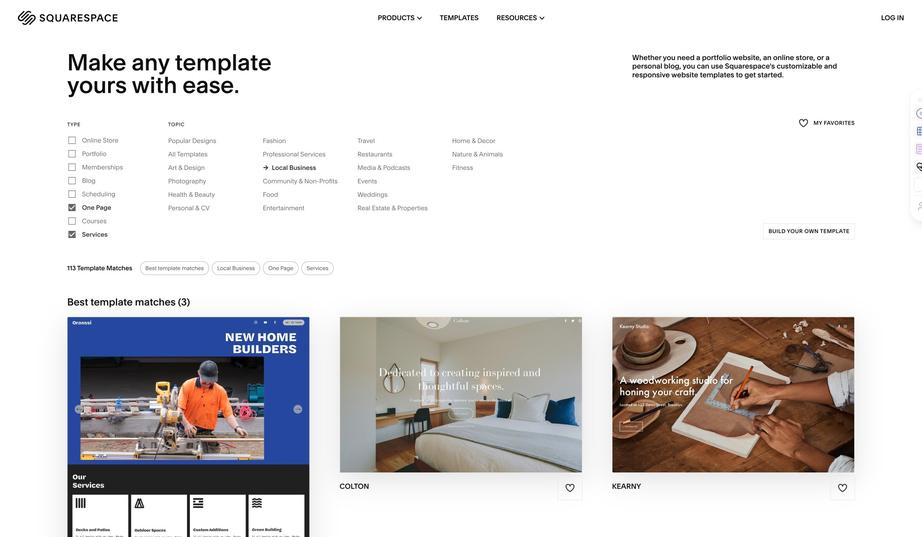 Task type: describe. For each thing, give the bounding box(es) containing it.
colton image
[[340, 318, 582, 473]]

oranssi image
[[68, 318, 310, 538]]

add colton to your favorites list image
[[566, 484, 575, 494]]



Task type: locate. For each thing, give the bounding box(es) containing it.
kearny image
[[613, 318, 855, 473]]



Task type: vqa. For each thing, say whether or not it's contained in the screenshot.
team
no



